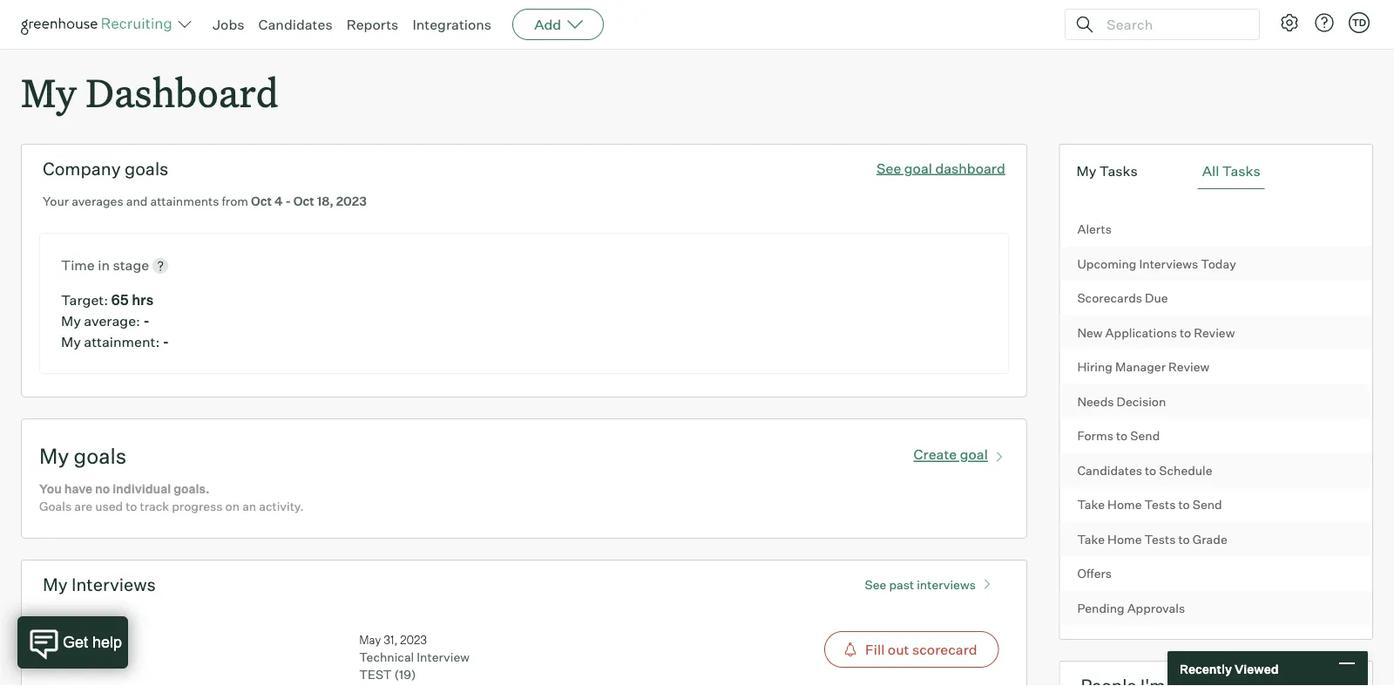 Task type: vqa. For each thing, say whether or not it's contained in the screenshot.
Home associated with Take Home Tests to Send
yes



Task type: describe. For each thing, give the bounding box(es) containing it.
send inside forms to send link
[[1131, 428, 1161, 444]]

see for company goals
[[877, 159, 902, 177]]

hiring manager review link
[[1061, 350, 1373, 384]]

hiring manager review
[[1078, 359, 1210, 375]]

interviews for upcoming
[[1140, 256, 1199, 271]]

grade
[[1193, 532, 1228, 547]]

alerts
[[1078, 222, 1112, 237]]

create goal link
[[914, 442, 1009, 463]]

dashboard
[[86, 66, 279, 118]]

out
[[888, 641, 910, 658]]

0 horizontal spatial -
[[143, 312, 150, 330]]

fill out scorecard
[[866, 641, 978, 658]]

my for goals
[[39, 443, 69, 469]]

your averages and attainments from oct 4 - oct 18, 2023
[[43, 194, 367, 209]]

you have no individual goals. goals are used to track progress on an activity.
[[39, 481, 304, 514]]

my for interviews
[[43, 574, 68, 596]]

interviews
[[917, 577, 976, 592]]

to up take home tests to send on the right of page
[[1146, 463, 1157, 478]]

candidates for candidates to schedule
[[1078, 463, 1143, 478]]

Search text field
[[1103, 12, 1244, 37]]

upcoming interviews today
[[1078, 256, 1237, 271]]

applications
[[1106, 325, 1178, 340]]

track
[[140, 499, 169, 514]]

pending
[[1078, 600, 1125, 616]]

take home tests to send link
[[1061, 488, 1373, 522]]

technical
[[359, 649, 414, 665]]

time in
[[61, 256, 113, 274]]

create
[[914, 446, 958, 463]]

my interviews
[[43, 574, 156, 596]]

stage
[[113, 256, 149, 274]]

to right the applications
[[1180, 325, 1192, 340]]

attainment:
[[84, 333, 160, 351]]

take for take home tests to send
[[1078, 497, 1106, 512]]

18,
[[317, 194, 334, 209]]

take for take home tests to grade
[[1078, 532, 1106, 547]]

1 oct from the left
[[251, 194, 272, 209]]

all tasks button
[[1199, 154, 1266, 189]]

integrations
[[413, 16, 492, 33]]

td
[[1353, 17, 1367, 28]]

reports link
[[347, 16, 399, 33]]

have
[[64, 481, 93, 497]]

my tasks button
[[1073, 154, 1143, 189]]

forms to send link
[[1061, 419, 1373, 453]]

see goal dashboard link
[[877, 159, 1006, 177]]

goals
[[39, 499, 72, 514]]

tasks for my tasks
[[1100, 162, 1138, 180]]

0 horizontal spatial 2023
[[336, 194, 367, 209]]

viewed
[[1235, 661, 1280, 676]]

target:
[[61, 291, 108, 309]]

reports
[[347, 16, 399, 33]]

my dashboard
[[21, 66, 279, 118]]

your
[[43, 194, 69, 209]]

2 oct from the left
[[294, 194, 315, 209]]

tab list containing my tasks
[[1073, 154, 1361, 189]]

to down schedule
[[1179, 497, 1191, 512]]

see for my interviews
[[865, 577, 887, 592]]

(19)
[[395, 667, 416, 682]]

goals for my goals
[[74, 443, 127, 469]]

pending approvals link
[[1061, 591, 1373, 625]]

td button
[[1346, 9, 1374, 37]]

scorecards due
[[1078, 290, 1169, 306]]

to right forms
[[1117, 428, 1128, 444]]

scorecards
[[1078, 290, 1143, 306]]

my tasks
[[1077, 162, 1138, 180]]

no
[[95, 481, 110, 497]]

offers
[[1078, 566, 1113, 581]]

add
[[535, 16, 562, 33]]

fill
[[866, 641, 885, 658]]

needs decision
[[1078, 394, 1167, 409]]

1 vertical spatial review
[[1169, 359, 1210, 375]]

65
[[111, 291, 129, 309]]

candidates for candidates
[[259, 16, 333, 33]]

and
[[126, 194, 148, 209]]

add button
[[513, 9, 604, 40]]

manager
[[1116, 359, 1167, 375]]

recently
[[1180, 661, 1233, 676]]

31,
[[384, 633, 398, 647]]

td button
[[1350, 12, 1371, 33]]

1 horizontal spatial -
[[163, 333, 169, 351]]

scorecards due link
[[1061, 281, 1373, 315]]

hrs
[[132, 291, 154, 309]]

my for tasks
[[1077, 162, 1097, 180]]

take home tests to send
[[1078, 497, 1223, 512]]

decision
[[1117, 394, 1167, 409]]

recently viewed
[[1180, 661, 1280, 676]]

schedule
[[1160, 463, 1213, 478]]

in
[[98, 256, 110, 274]]

testy tester link
[[39, 631, 120, 648]]

tests for grade
[[1145, 532, 1176, 547]]



Task type: locate. For each thing, give the bounding box(es) containing it.
oct left 18, on the left of page
[[294, 194, 315, 209]]

goal for my goals
[[961, 446, 989, 463]]

see goal dashboard
[[877, 159, 1006, 177]]

forms
[[1078, 428, 1114, 444]]

home down "candidates to schedule" at the right bottom of page
[[1108, 497, 1143, 512]]

see past interviews link
[[857, 569, 1006, 592]]

candidates down forms to send
[[1078, 463, 1143, 478]]

1 horizontal spatial send
[[1193, 497, 1223, 512]]

on
[[225, 499, 240, 514]]

tests inside "take home tests to grade" link
[[1145, 532, 1176, 547]]

1 vertical spatial send
[[1193, 497, 1223, 512]]

2023 inside may 31, 2023 technical interview test (19)
[[400, 633, 427, 647]]

1 vertical spatial home
[[1108, 532, 1143, 547]]

tests down take home tests to send on the right of page
[[1145, 532, 1176, 547]]

goals up "and"
[[125, 158, 169, 180]]

1 horizontal spatial 2023
[[400, 633, 427, 647]]

see past interviews
[[865, 577, 976, 592]]

integrations link
[[413, 16, 492, 33]]

due
[[1146, 290, 1169, 306]]

send inside take home tests to send link
[[1193, 497, 1223, 512]]

tasks up the alerts
[[1100, 162, 1138, 180]]

home inside "take home tests to grade" link
[[1108, 532, 1143, 547]]

2 home from the top
[[1108, 532, 1143, 547]]

take up offers
[[1078, 532, 1106, 547]]

past
[[890, 577, 915, 592]]

2023 right '31,'
[[400, 633, 427, 647]]

you
[[39, 481, 62, 497]]

attainments
[[150, 194, 219, 209]]

0 vertical spatial see
[[877, 159, 902, 177]]

interviews up due
[[1140, 256, 1199, 271]]

goals up no
[[74, 443, 127, 469]]

candidates right jobs in the left of the page
[[259, 16, 333, 33]]

goal for company goals
[[905, 159, 933, 177]]

greenhouse recruiting image
[[21, 14, 178, 35]]

hiring
[[1078, 359, 1113, 375]]

0 vertical spatial goals
[[125, 158, 169, 180]]

averages
[[72, 194, 123, 209]]

jobs link
[[213, 16, 245, 33]]

my goals
[[39, 443, 127, 469]]

company goals
[[43, 158, 169, 180]]

goal
[[905, 159, 933, 177], [961, 446, 989, 463]]

1 horizontal spatial candidates
[[1078, 463, 1143, 478]]

needs decision link
[[1061, 384, 1373, 419]]

2 tests from the top
[[1145, 532, 1176, 547]]

upcoming
[[1078, 256, 1137, 271]]

send
[[1131, 428, 1161, 444], [1193, 497, 1223, 512]]

4
[[275, 194, 283, 209]]

0 horizontal spatial goal
[[905, 159, 933, 177]]

all tasks
[[1203, 162, 1261, 180]]

goals.
[[174, 481, 210, 497]]

dashboard
[[936, 159, 1006, 177]]

create goal
[[914, 446, 989, 463]]

configure image
[[1280, 12, 1301, 33]]

tester
[[78, 631, 120, 648]]

1 vertical spatial goals
[[74, 443, 127, 469]]

0 vertical spatial take
[[1078, 497, 1106, 512]]

used
[[95, 499, 123, 514]]

1 tasks from the left
[[1100, 162, 1138, 180]]

tests
[[1145, 497, 1176, 512], [1145, 532, 1176, 547]]

2023 right 18, on the left of page
[[336, 194, 367, 209]]

see left past
[[865, 577, 887, 592]]

testy tester
[[39, 631, 120, 648]]

goals
[[125, 158, 169, 180], [74, 443, 127, 469]]

testy
[[39, 631, 75, 648]]

home down take home tests to send on the right of page
[[1108, 532, 1143, 547]]

1 horizontal spatial oct
[[294, 194, 315, 209]]

review up hiring manager review link
[[1195, 325, 1236, 340]]

0 horizontal spatial send
[[1131, 428, 1161, 444]]

2 take from the top
[[1078, 532, 1106, 547]]

2 tasks from the left
[[1223, 162, 1261, 180]]

interviews
[[1140, 256, 1199, 271], [71, 574, 156, 596]]

1 vertical spatial see
[[865, 577, 887, 592]]

1 vertical spatial -
[[143, 312, 150, 330]]

new
[[1078, 325, 1103, 340]]

-
[[286, 194, 291, 209], [143, 312, 150, 330], [163, 333, 169, 351]]

activity.
[[259, 499, 304, 514]]

0 horizontal spatial oct
[[251, 194, 272, 209]]

0 horizontal spatial candidates
[[259, 16, 333, 33]]

jobs
[[213, 16, 245, 33]]

- right 4
[[286, 194, 291, 209]]

goals for company goals
[[125, 158, 169, 180]]

home for take home tests to grade
[[1108, 532, 1143, 547]]

0 vertical spatial 2023
[[336, 194, 367, 209]]

target: 65 hrs my average: - my attainment: -
[[61, 291, 169, 351]]

goal right create
[[961, 446, 989, 463]]

0 vertical spatial send
[[1131, 428, 1161, 444]]

1 vertical spatial tests
[[1145, 532, 1176, 547]]

interviews up tester
[[71, 574, 156, 596]]

take down "candidates to schedule" at the right bottom of page
[[1078, 497, 1106, 512]]

0 vertical spatial home
[[1108, 497, 1143, 512]]

individual
[[113, 481, 171, 497]]

interviews for my
[[71, 574, 156, 596]]

0 vertical spatial tests
[[1145, 497, 1176, 512]]

tests inside take home tests to send link
[[1145, 497, 1176, 512]]

forms to send
[[1078, 428, 1161, 444]]

1 vertical spatial goal
[[961, 446, 989, 463]]

2 vertical spatial -
[[163, 333, 169, 351]]

0 vertical spatial interviews
[[1140, 256, 1199, 271]]

goal left dashboard
[[905, 159, 933, 177]]

tests for send
[[1145, 497, 1176, 512]]

fill out scorecard link
[[680, 631, 1000, 668]]

0 vertical spatial candidates
[[259, 16, 333, 33]]

company
[[43, 158, 121, 180]]

1 horizontal spatial interviews
[[1140, 256, 1199, 271]]

home
[[1108, 497, 1143, 512], [1108, 532, 1143, 547]]

see left dashboard
[[877, 159, 902, 177]]

review
[[1195, 325, 1236, 340], [1169, 359, 1210, 375]]

home for take home tests to send
[[1108, 497, 1143, 512]]

send up grade
[[1193, 497, 1223, 512]]

needs
[[1078, 394, 1115, 409]]

take home tests to grade link
[[1061, 522, 1373, 556]]

alerts link
[[1061, 212, 1373, 246]]

may
[[359, 633, 381, 647]]

1 vertical spatial take
[[1078, 532, 1106, 547]]

progress
[[172, 499, 223, 514]]

from
[[222, 194, 249, 209]]

to left grade
[[1179, 532, 1191, 547]]

pending approvals
[[1078, 600, 1186, 616]]

home inside take home tests to send link
[[1108, 497, 1143, 512]]

0 horizontal spatial interviews
[[71, 574, 156, 596]]

tasks for all tasks
[[1223, 162, 1261, 180]]

1 vertical spatial candidates
[[1078, 463, 1143, 478]]

1 horizontal spatial goal
[[961, 446, 989, 463]]

new applications to review link
[[1061, 315, 1373, 350]]

to down individual
[[126, 499, 137, 514]]

an
[[242, 499, 257, 514]]

2 horizontal spatial -
[[286, 194, 291, 209]]

1 horizontal spatial tasks
[[1223, 162, 1261, 180]]

candidates to schedule link
[[1061, 453, 1373, 488]]

0 vertical spatial review
[[1195, 325, 1236, 340]]

review down new applications to review link
[[1169, 359, 1210, 375]]

all
[[1203, 162, 1220, 180]]

see
[[877, 159, 902, 177], [865, 577, 887, 592]]

new applications to review
[[1078, 325, 1236, 340]]

1 take from the top
[[1078, 497, 1106, 512]]

take home tests to grade
[[1078, 532, 1228, 547]]

- down hrs
[[143, 312, 150, 330]]

candidates link
[[259, 16, 333, 33]]

1 home from the top
[[1108, 497, 1143, 512]]

tasks right the "all"
[[1223, 162, 1261, 180]]

average:
[[84, 312, 140, 330]]

0 vertical spatial -
[[286, 194, 291, 209]]

tests up take home tests to grade at the bottom right
[[1145, 497, 1176, 512]]

0 vertical spatial goal
[[905, 159, 933, 177]]

take
[[1078, 497, 1106, 512], [1078, 532, 1106, 547]]

today
[[1202, 256, 1237, 271]]

my inside button
[[1077, 162, 1097, 180]]

send up "candidates to schedule" at the right bottom of page
[[1131, 428, 1161, 444]]

upcoming interviews today link
[[1061, 246, 1373, 281]]

1 tests from the top
[[1145, 497, 1176, 512]]

oct
[[251, 194, 272, 209], [294, 194, 315, 209]]

my for dashboard
[[21, 66, 77, 118]]

1 vertical spatial 2023
[[400, 633, 427, 647]]

interview
[[417, 649, 470, 665]]

- right "attainment:"
[[163, 333, 169, 351]]

1 vertical spatial interviews
[[71, 574, 156, 596]]

0 horizontal spatial tasks
[[1100, 162, 1138, 180]]

to inside you have no individual goals. goals are used to track progress on an activity.
[[126, 499, 137, 514]]

are
[[74, 499, 93, 514]]

tab list
[[1073, 154, 1361, 189]]

oct left 4
[[251, 194, 272, 209]]



